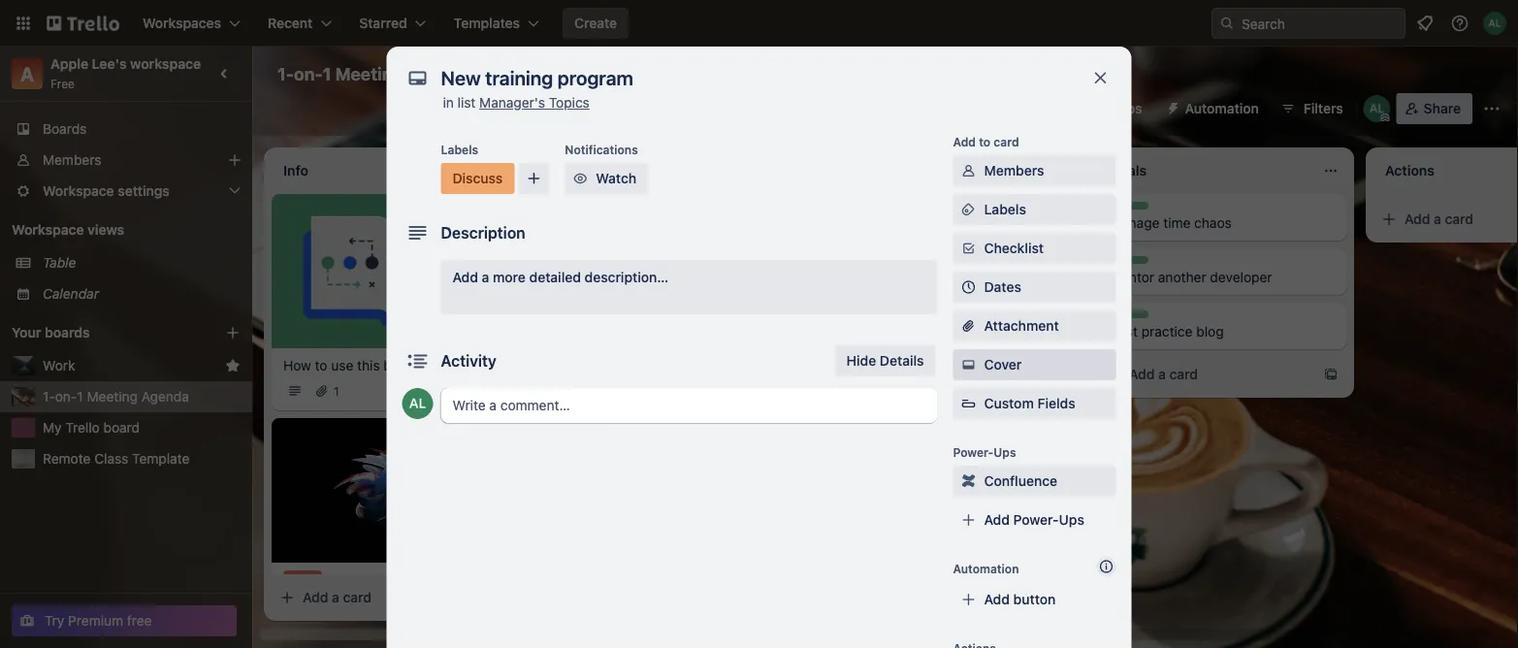 Task type: vqa. For each thing, say whether or not it's contained in the screenshot.
Explore
no



Task type: locate. For each thing, give the bounding box(es) containing it.
1 vertical spatial color: orange, title: "discuss" element
[[834, 256, 878, 271]]

1 we from the left
[[601, 362, 618, 378]]

0 horizontal spatial members
[[43, 152, 101, 168]]

apple lee (applelee29) image
[[1364, 95, 1391, 122], [402, 388, 433, 419]]

can
[[622, 362, 645, 378]]

filters button
[[1275, 93, 1349, 124]]

sm image inside labels link
[[959, 200, 979, 219]]

1 horizontal spatial 1-on-1 meeting agenda
[[277, 63, 471, 84]]

confluence
[[984, 473, 1058, 489]]

sm image inside cover link
[[959, 355, 979, 375]]

color: green, title: "goal" element down the mentor
[[1110, 310, 1149, 325]]

can you please give feedback on the report? link
[[834, 268, 1060, 307]]

1 vertical spatial meeting
[[87, 389, 138, 405]]

agenda up in
[[407, 63, 471, 84]]

1 horizontal spatial agenda
[[407, 63, 471, 84]]

feedback?
[[667, 308, 732, 324]]

0 vertical spatial to
[[979, 135, 991, 148]]

workspace visible button
[[520, 58, 682, 89]]

sm image inside watch button
[[571, 169, 590, 188]]

discuss up the few
[[559, 277, 603, 290]]

my trello board link
[[43, 418, 241, 438]]

2 horizontal spatial power-
[[1071, 100, 1117, 116]]

labels
[[441, 143, 478, 156], [984, 201, 1026, 217]]

manager's
[[479, 95, 545, 111]]

1 vertical spatial create from template… image
[[1323, 367, 1339, 382]]

months.
[[585, 308, 636, 324]]

goal for mentor
[[1110, 257, 1135, 271]]

discuss i've drafted my goals for the next few months. any feedback?
[[559, 277, 765, 324]]

members link
[[0, 145, 252, 176], [953, 155, 1116, 186]]

best
[[1110, 324, 1138, 340]]

2 goal from the top
[[1110, 257, 1135, 271]]

my
[[43, 420, 62, 436]]

discuss for discuss
[[453, 170, 503, 186]]

create from template… image
[[1048, 332, 1063, 347], [1323, 367, 1339, 382]]

1 vertical spatial color: green, title: "goal" element
[[1110, 256, 1149, 271]]

0 vertical spatial meeting
[[335, 63, 403, 84]]

ups left the automation button
[[1117, 100, 1143, 116]]

1-
[[277, 63, 294, 84], [43, 389, 55, 405]]

color: green, title: "goal" element
[[1110, 202, 1149, 216], [1110, 256, 1149, 271], [1110, 310, 1149, 325]]

labels up 'checklist' in the top of the page
[[984, 201, 1026, 217]]

goal for manage
[[1110, 203, 1135, 216]]

discuss for discuss can you please give feedback on the report?
[[834, 257, 878, 271]]

1 horizontal spatial power-ups
[[1071, 100, 1143, 116]]

in list manager's topics
[[443, 95, 590, 111]]

1-on-1 meeting agenda down work link at the bottom of the page
[[43, 389, 189, 405]]

on- inside "link"
[[55, 389, 77, 405]]

0 vertical spatial goal
[[1110, 203, 1135, 216]]

automation down search icon
[[1185, 100, 1259, 116]]

goal inside the goal best practice blog
[[1110, 311, 1135, 325]]

1 vertical spatial 1-
[[43, 389, 55, 405]]

color: orange, title: "discuss" element up description
[[441, 163, 515, 194]]

views
[[87, 222, 124, 238]]

sm image left watch
[[571, 169, 590, 188]]

custom fields
[[984, 395, 1076, 411]]

manager's topics link
[[479, 95, 590, 111]]

0 horizontal spatial meeting
[[87, 389, 138, 405]]

2 vertical spatial color: green, title: "goal" element
[[1110, 310, 1149, 325]]

goal left time
[[1110, 203, 1135, 216]]

1 color: green, title: "goal" element from the top
[[1110, 202, 1149, 216]]

velocity
[[702, 362, 750, 378]]

sm image for automation
[[1158, 93, 1185, 120]]

dates button
[[953, 272, 1116, 303]]

goal inside goal mentor another developer
[[1110, 257, 1135, 271]]

time
[[1164, 215, 1191, 231]]

i've drafted my goals for the next few months. any feedback? link
[[559, 287, 784, 326]]

1 vertical spatial automation
[[953, 562, 1019, 575]]

3 goal from the top
[[1110, 311, 1135, 325]]

sm image inside checklist link
[[959, 239, 979, 258]]

board
[[384, 358, 420, 374], [103, 420, 140, 436]]

1 horizontal spatial create from template… image
[[1323, 367, 1339, 382]]

0 horizontal spatial 1-on-1 meeting agenda
[[43, 389, 189, 405]]

workspace up topics
[[555, 65, 626, 82]]

members
[[43, 152, 101, 168], [984, 163, 1044, 179]]

1 horizontal spatial 1-
[[277, 63, 294, 84]]

2 vertical spatial sm image
[[959, 472, 979, 491]]

how to use this board link
[[283, 356, 501, 375]]

0 vertical spatial create from template… image
[[1048, 332, 1063, 347]]

automation up add button
[[953, 562, 1019, 575]]

blog
[[1197, 324, 1224, 340]]

2 horizontal spatial discuss
[[834, 257, 878, 271]]

cover
[[984, 357, 1022, 373]]

2 vertical spatial discuss
[[559, 277, 603, 290]]

0 vertical spatial 1-on-1 meeting agenda
[[277, 63, 471, 84]]

1 vertical spatial labels
[[984, 201, 1026, 217]]

1 horizontal spatial ups
[[1059, 512, 1085, 528]]

1 horizontal spatial we
[[766, 362, 783, 378]]

goal for best
[[1110, 311, 1135, 325]]

apple lee (applelee29) image down how to use this board link
[[402, 388, 433, 419]]

2 color: green, title: "goal" element from the top
[[1110, 256, 1149, 271]]

0 horizontal spatial 1-
[[43, 389, 55, 405]]

chaos
[[1195, 215, 1232, 231]]

0 horizontal spatial agenda
[[141, 389, 189, 405]]

0 vertical spatial automation
[[1185, 100, 1259, 116]]

color: orange, title: "discuss" element up the few
[[559, 276, 603, 290]]

1 horizontal spatial workspace
[[555, 65, 626, 82]]

0 vertical spatial apple lee (applelee29) image
[[1364, 95, 1391, 122]]

members link down boards
[[0, 145, 252, 176]]

we right if
[[766, 362, 783, 378]]

0 vertical spatial 1-
[[277, 63, 294, 84]]

0 vertical spatial discuss
[[453, 170, 503, 186]]

we up some
[[601, 362, 618, 378]]

meeting
[[335, 63, 403, 84], [87, 389, 138, 405]]

3 color: green, title: "goal" element from the top
[[1110, 310, 1149, 325]]

to up labels link
[[979, 135, 991, 148]]

description
[[441, 224, 526, 242]]

workspace for workspace views
[[12, 222, 84, 238]]

0 vertical spatial on-
[[294, 63, 323, 84]]

1 horizontal spatial color: orange, title: "discuss" element
[[559, 276, 603, 290]]

1 vertical spatial apple lee (applelee29) image
[[402, 388, 433, 419]]

None text field
[[431, 60, 1072, 95]]

1 horizontal spatial discuss
[[559, 277, 603, 290]]

color: green, title: "goal" element left time
[[1110, 202, 1149, 216]]

1 vertical spatial sm image
[[959, 200, 979, 219]]

color: orange, title: "discuss" element down new
[[834, 256, 878, 271]]

to
[[979, 135, 991, 148], [315, 358, 327, 374]]

goal down manage
[[1110, 257, 1135, 271]]

sm image down new training program link
[[959, 239, 979, 258]]

1 goal from the top
[[1110, 203, 1135, 216]]

developer
[[1210, 269, 1273, 285]]

0 vertical spatial board
[[384, 358, 420, 374]]

feedback
[[963, 269, 1021, 285]]

workspace views
[[12, 222, 124, 238]]

the right for
[[715, 289, 735, 305]]

0 vertical spatial workspace
[[555, 65, 626, 82]]

discuss up report?
[[834, 257, 878, 271]]

discuss inside discuss i've drafted my goals for the next few months. any feedback?
[[559, 277, 603, 290]]

1 horizontal spatial 1
[[323, 63, 331, 84]]

0 horizontal spatial 1
[[77, 389, 83, 405]]

remote
[[43, 451, 91, 467]]

automation
[[1185, 100, 1259, 116], [953, 562, 1019, 575]]

board right 'this'
[[384, 358, 420, 374]]

agenda up my trello board link
[[141, 389, 189, 405]]

changes.
[[680, 382, 737, 398]]

1 vertical spatial ups
[[994, 445, 1016, 459]]

make
[[559, 382, 592, 398]]

primary element
[[0, 0, 1518, 47]]

1 horizontal spatial power-
[[1014, 512, 1059, 528]]

0 vertical spatial power-
[[1071, 100, 1117, 116]]

0 horizontal spatial to
[[315, 358, 327, 374]]

1 vertical spatial on-
[[55, 389, 77, 405]]

2 vertical spatial goal
[[1110, 311, 1135, 325]]

0 vertical spatial color: orange, title: "discuss" element
[[441, 163, 515, 194]]

members down add to card
[[984, 163, 1044, 179]]

0 vertical spatial ups
[[1117, 100, 1143, 116]]

1 vertical spatial power-
[[953, 445, 994, 459]]

0 horizontal spatial workspace
[[12, 222, 84, 238]]

sm image for confluence
[[959, 472, 979, 491]]

0 vertical spatial color: green, title: "goal" element
[[1110, 202, 1149, 216]]

can
[[834, 269, 859, 285]]

1 horizontal spatial on-
[[294, 63, 323, 84]]

on- inside "text box"
[[294, 63, 323, 84]]

1 vertical spatial board
[[103, 420, 140, 436]]

1 horizontal spatial meeting
[[335, 63, 403, 84]]

0 horizontal spatial the
[[715, 289, 735, 305]]

workspace inside button
[[555, 65, 626, 82]]

labels down list
[[441, 143, 478, 156]]

Write a comment text field
[[441, 388, 938, 423]]

try premium free button
[[12, 605, 237, 636]]

power-ups
[[1071, 100, 1143, 116], [953, 445, 1016, 459]]

workspace up "table"
[[12, 222, 84, 238]]

sm image
[[1158, 93, 1185, 120], [959, 200, 979, 219], [959, 472, 979, 491]]

to left use on the bottom of page
[[315, 358, 327, 374]]

free
[[127, 613, 152, 629]]

1- inside "link"
[[43, 389, 55, 405]]

2 horizontal spatial ups
[[1117, 100, 1143, 116]]

1 horizontal spatial the
[[834, 289, 855, 305]]

members link up labels link
[[953, 155, 1116, 186]]

1 horizontal spatial apple lee (applelee29) image
[[1364, 95, 1391, 122]]

checklist link
[[953, 233, 1116, 264]]

ups up confluence
[[994, 445, 1016, 459]]

search image
[[1220, 16, 1235, 31]]

report?
[[858, 289, 904, 305]]

0 vertical spatial agenda
[[407, 63, 471, 84]]

to inside how to use this board link
[[315, 358, 327, 374]]

0 vertical spatial power-ups
[[1071, 100, 1143, 116]]

sm image left cover
[[959, 355, 979, 375]]

0 horizontal spatial power-ups
[[953, 445, 1016, 459]]

ups
[[1117, 100, 1143, 116], [994, 445, 1016, 459], [1059, 512, 1085, 528]]

custom fields button
[[953, 394, 1116, 413]]

template
[[132, 451, 190, 467]]

0 horizontal spatial on-
[[55, 389, 77, 405]]

ups up add button button
[[1059, 512, 1085, 528]]

add a card
[[1405, 211, 1474, 227], [854, 331, 923, 347], [1129, 366, 1198, 382], [578, 424, 647, 440], [303, 589, 372, 605]]

1 horizontal spatial members
[[984, 163, 1044, 179]]

for
[[694, 289, 711, 305]]

filters
[[1304, 100, 1343, 116]]

0 horizontal spatial color: orange, title: "discuss" element
[[441, 163, 515, 194]]

goal best practice blog
[[1110, 311, 1224, 340]]

1 the from the left
[[715, 289, 735, 305]]

2 horizontal spatial color: orange, title: "discuss" element
[[834, 256, 878, 271]]

trello
[[65, 420, 100, 436]]

how to use this board
[[283, 358, 420, 374]]

board up remote class template
[[103, 420, 140, 436]]

star or unstar board image
[[493, 66, 508, 82]]

1 vertical spatial goal
[[1110, 257, 1135, 271]]

members down boards
[[43, 152, 101, 168]]

0 horizontal spatial labels
[[441, 143, 478, 156]]

color: green, title: "goal" element down manage
[[1110, 256, 1149, 271]]

the down can
[[834, 289, 855, 305]]

goal down the mentor
[[1110, 311, 1135, 325]]

i've
[[559, 289, 581, 305]]

agenda inside '1-on-1 meeting agenda' "text box"
[[407, 63, 471, 84]]

your boards with 4 items element
[[12, 321, 196, 344]]

0 horizontal spatial we
[[601, 362, 618, 378]]

new training program
[[834, 215, 970, 231]]

discuss for discuss i've drafted my goals for the next few months. any feedback?
[[559, 277, 603, 290]]

workspace
[[130, 56, 201, 72]]

sm image inside the automation button
[[1158, 93, 1185, 120]]

color: orange, title: "discuss" element
[[441, 163, 515, 194], [834, 256, 878, 271], [559, 276, 603, 290]]

list
[[458, 95, 476, 111]]

1 vertical spatial agenda
[[141, 389, 189, 405]]

please
[[889, 269, 930, 285]]

to for card
[[979, 135, 991, 148]]

0 horizontal spatial create from template… image
[[1048, 332, 1063, 347]]

1 vertical spatial discuss
[[834, 257, 878, 271]]

0 vertical spatial labels
[[441, 143, 478, 156]]

1 horizontal spatial automation
[[1185, 100, 1259, 116]]

1 vertical spatial workspace
[[12, 222, 84, 238]]

add button
[[984, 591, 1056, 607]]

1 vertical spatial 1-on-1 meeting agenda
[[43, 389, 189, 405]]

apple
[[50, 56, 88, 72]]

sm image
[[959, 161, 979, 180], [571, 169, 590, 188], [959, 239, 979, 258], [959, 355, 979, 375]]

next
[[739, 289, 765, 305]]

1 vertical spatial to
[[315, 358, 327, 374]]

add button button
[[953, 584, 1116, 615]]

2 the from the left
[[834, 289, 855, 305]]

discuss up description
[[453, 170, 503, 186]]

work link
[[43, 356, 217, 375]]

2 horizontal spatial 1
[[334, 384, 339, 398]]

0 vertical spatial sm image
[[1158, 93, 1185, 120]]

add power-ups
[[984, 512, 1085, 528]]

discuss inside discuss can you please give feedback on the report?
[[834, 257, 878, 271]]

calendar link
[[43, 284, 241, 304]]

dates
[[984, 279, 1022, 295]]

1 horizontal spatial to
[[979, 135, 991, 148]]

2 vertical spatial color: orange, title: "discuss" element
[[559, 276, 603, 290]]

0 horizontal spatial discuss
[[453, 170, 503, 186]]

goal inside goal manage time chaos
[[1110, 203, 1135, 216]]

apple lee (applelee29) image right 'filters' on the right of the page
[[1364, 95, 1391, 122]]

we
[[601, 362, 618, 378], [766, 362, 783, 378]]

sm image down add to card
[[959, 161, 979, 180]]

1-on-1 meeting agenda up in
[[277, 63, 471, 84]]

1-on-1 meeting agenda inside "text box"
[[277, 63, 471, 84]]

few
[[559, 308, 581, 324]]



Task type: describe. For each thing, give the bounding box(es) containing it.
the inside discuss i've drafted my goals for the next few months. any feedback?
[[715, 289, 735, 305]]

show menu image
[[1483, 99, 1502, 118]]

boards link
[[0, 114, 252, 145]]

2 vertical spatial ups
[[1059, 512, 1085, 528]]

hide details
[[847, 353, 924, 369]]

watch
[[596, 170, 637, 186]]

meeting inside "text box"
[[335, 63, 403, 84]]

1-on-1 meeting agenda inside "link"
[[43, 389, 189, 405]]

color: orange, title: "discuss" element for i've drafted my goals for the next few months. any feedback?
[[559, 276, 603, 290]]

notifications
[[565, 143, 638, 156]]

attachment
[[984, 318, 1059, 334]]

i think we can improve velocity if we make some tooling changes.
[[559, 362, 783, 398]]

on
[[1025, 269, 1041, 285]]

apple lee (applelee29) image
[[1484, 12, 1507, 35]]

custom
[[984, 395, 1034, 411]]

1 vertical spatial power-ups
[[953, 445, 1016, 459]]

automation inside button
[[1185, 100, 1259, 116]]

meeting inside "link"
[[87, 389, 138, 405]]

any
[[639, 308, 663, 324]]

2 we from the left
[[766, 362, 783, 378]]

program
[[917, 215, 970, 231]]

workspace for workspace visible
[[555, 65, 626, 82]]

goals
[[656, 289, 690, 305]]

power- inside button
[[1071, 100, 1117, 116]]

use
[[331, 358, 354, 374]]

this
[[357, 358, 380, 374]]

a link
[[12, 58, 43, 89]]

create from template… image for can you please give feedback on the report?
[[1048, 332, 1063, 347]]

members for the right members link
[[984, 163, 1044, 179]]

lee's
[[92, 56, 127, 72]]

color: orange, title: "discuss" element for can you please give feedback on the report?
[[834, 256, 878, 271]]

0 horizontal spatial automation
[[953, 562, 1019, 575]]

best practice blog link
[[1110, 322, 1335, 342]]

my trello board
[[43, 420, 140, 436]]

if
[[754, 362, 762, 378]]

attachment button
[[953, 310, 1116, 342]]

0 horizontal spatial power-
[[953, 445, 994, 459]]

apple lee's workspace free
[[50, 56, 201, 90]]

0 horizontal spatial members link
[[0, 145, 252, 176]]

topics
[[549, 95, 590, 111]]

your
[[12, 325, 41, 341]]

create button
[[563, 8, 629, 39]]

visible
[[630, 65, 671, 82]]

the inside discuss can you please give feedback on the report?
[[834, 289, 855, 305]]

some
[[596, 382, 630, 398]]

color: green, title: "goal" element for manage
[[1110, 202, 1149, 216]]

your boards
[[12, 325, 90, 341]]

mentor
[[1110, 269, 1155, 285]]

discuss can you please give feedback on the report?
[[834, 257, 1041, 305]]

think
[[566, 362, 597, 378]]

1 horizontal spatial board
[[384, 358, 420, 374]]

hide
[[847, 353, 876, 369]]

training
[[866, 215, 913, 231]]

starred icon image
[[225, 358, 241, 374]]

create from template… image for mentor another developer
[[1323, 367, 1339, 382]]

agenda inside 1-on-1 meeting agenda "link"
[[141, 389, 189, 405]]

remote class template link
[[43, 449, 241, 469]]

hide details link
[[835, 345, 936, 376]]

tooling
[[634, 382, 677, 398]]

share
[[1424, 100, 1461, 116]]

boards
[[45, 325, 90, 341]]

members for the left members link
[[43, 152, 101, 168]]

in
[[443, 95, 454, 111]]

add board image
[[225, 325, 241, 341]]

1 inside "text box"
[[323, 63, 331, 84]]

1 horizontal spatial members link
[[953, 155, 1116, 186]]

labels link
[[953, 194, 1116, 225]]

description…
[[585, 269, 669, 285]]

add a more detailed description…
[[453, 269, 669, 285]]

you
[[863, 269, 885, 285]]

sm image for labels
[[959, 200, 979, 219]]

open information menu image
[[1451, 14, 1470, 33]]

class
[[94, 451, 128, 467]]

power-ups inside power-ups button
[[1071, 100, 1143, 116]]

0 notifications image
[[1414, 12, 1437, 35]]

0 horizontal spatial apple lee (applelee29) image
[[402, 388, 433, 419]]

practice
[[1142, 324, 1193, 340]]

share button
[[1397, 93, 1473, 124]]

sm image for cover
[[959, 355, 979, 375]]

sm image for members
[[959, 161, 979, 180]]

to for use
[[315, 358, 327, 374]]

apple lee's workspace link
[[50, 56, 201, 72]]

color: green, title: "goal" element for best
[[1110, 310, 1149, 325]]

power-ups button
[[1033, 93, 1154, 124]]

ups inside button
[[1117, 100, 1143, 116]]

calendar
[[43, 286, 99, 302]]

back to home image
[[47, 8, 119, 39]]

1- inside "text box"
[[277, 63, 294, 84]]

try premium free
[[45, 613, 152, 629]]

remote class template
[[43, 451, 190, 467]]

Search field
[[1235, 9, 1405, 38]]

manage time chaos link
[[1110, 213, 1335, 233]]

sm image for watch
[[571, 169, 590, 188]]

manage
[[1110, 215, 1160, 231]]

checklist
[[984, 240, 1044, 256]]

0 horizontal spatial ups
[[994, 445, 1016, 459]]

activity
[[441, 352, 497, 370]]

table link
[[43, 253, 241, 273]]

goal mentor another developer
[[1110, 257, 1273, 285]]

0 horizontal spatial board
[[103, 420, 140, 436]]

1 horizontal spatial labels
[[984, 201, 1026, 217]]

more
[[493, 269, 526, 285]]

free
[[50, 77, 75, 90]]

add to card
[[953, 135, 1019, 148]]

2 vertical spatial power-
[[1014, 512, 1059, 528]]

color: green, title: "goal" element for mentor
[[1110, 256, 1149, 271]]

cover link
[[953, 349, 1116, 380]]

automation button
[[1158, 93, 1271, 124]]

mentor another developer link
[[1110, 268, 1335, 287]]

add inside button
[[984, 591, 1010, 607]]

drafted
[[584, 289, 630, 305]]

1 inside "link"
[[77, 389, 83, 405]]

goal manage time chaos
[[1110, 203, 1232, 231]]

Board name text field
[[268, 58, 481, 89]]

watch button
[[565, 163, 648, 194]]

add power-ups link
[[953, 505, 1116, 536]]

sm image for checklist
[[959, 239, 979, 258]]

button
[[1014, 591, 1056, 607]]

try
[[45, 613, 64, 629]]

work
[[43, 358, 75, 374]]

details
[[880, 353, 924, 369]]



